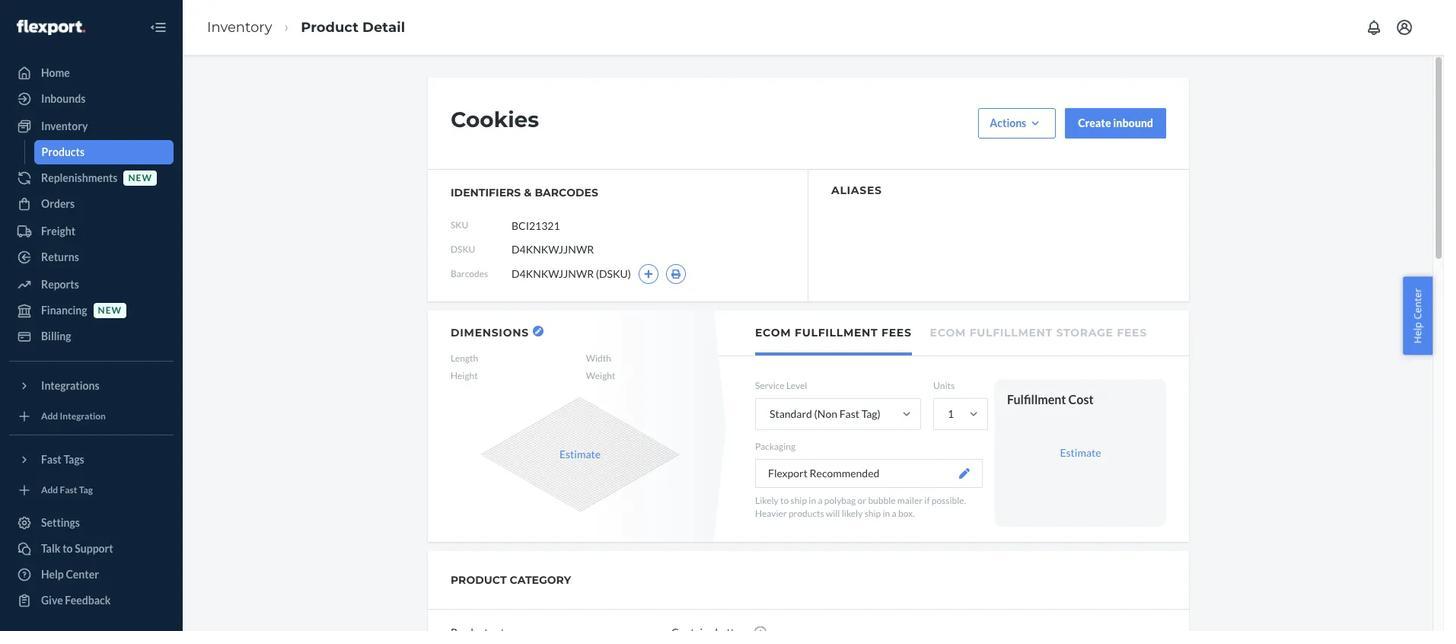 Task type: locate. For each thing, give the bounding box(es) containing it.
new for replenishments
[[128, 172, 152, 184]]

1 horizontal spatial inventory link
[[207, 19, 272, 36]]

2 ecom from the left
[[930, 326, 966, 340]]

to
[[781, 495, 789, 507], [63, 542, 73, 555]]

0 horizontal spatial in
[[809, 495, 816, 507]]

1 vertical spatial to
[[63, 542, 73, 555]]

0 horizontal spatial fees
[[882, 326, 912, 340]]

inbounds
[[41, 92, 86, 105]]

0 vertical spatial in
[[809, 495, 816, 507]]

fast inside dropdown button
[[41, 453, 61, 466]]

level
[[787, 380, 807, 391]]

a left box.
[[892, 508, 897, 520]]

service level
[[755, 380, 807, 391]]

financing
[[41, 304, 87, 317]]

1 vertical spatial help center
[[41, 568, 99, 581]]

d4knkwjjnwr up pencil alt image
[[512, 267, 594, 280]]

1 horizontal spatial new
[[128, 172, 152, 184]]

0 vertical spatial center
[[1411, 288, 1425, 319]]

add integration link
[[9, 404, 174, 429]]

inbound
[[1113, 117, 1154, 129]]

d4knkwjjnwr (dsku)
[[512, 267, 631, 280]]

None text field
[[512, 211, 625, 240]]

replenishments
[[41, 171, 118, 184]]

or
[[858, 495, 867, 507]]

0 vertical spatial add
[[41, 411, 58, 422]]

print image
[[671, 270, 682, 279]]

talk
[[41, 542, 61, 555]]

open notifications image
[[1365, 18, 1384, 37]]

ecom fulfillment fees tab
[[755, 311, 912, 356]]

0 vertical spatial to
[[781, 495, 789, 507]]

fulfillment for storage
[[970, 326, 1053, 340]]

2 d4knkwjjnwr from the top
[[512, 267, 594, 280]]

give feedback button
[[9, 589, 174, 613]]

1 horizontal spatial help
[[1411, 322, 1425, 343]]

products
[[789, 508, 824, 520]]

add integration
[[41, 411, 106, 422]]

tag)
[[862, 407, 881, 420]]

returns link
[[9, 245, 174, 270]]

2 add from the top
[[41, 485, 58, 496]]

estimate for estimate link
[[1060, 446, 1102, 459]]

fulfillment left storage
[[970, 326, 1053, 340]]

possible.
[[932, 495, 966, 507]]

add down fast tags
[[41, 485, 58, 496]]

0 horizontal spatial ship
[[791, 495, 807, 507]]

1 add from the top
[[41, 411, 58, 422]]

1 horizontal spatial ecom
[[930, 326, 966, 340]]

home
[[41, 66, 70, 79]]

1 horizontal spatial ship
[[865, 508, 881, 520]]

integration
[[60, 411, 106, 422]]

aliases
[[832, 184, 882, 197]]

fulfillment
[[795, 326, 878, 340], [970, 326, 1053, 340], [1007, 392, 1066, 407]]

new for financing
[[98, 305, 122, 316]]

close navigation image
[[149, 18, 168, 37]]

dimensions
[[451, 326, 529, 340]]

to for talk
[[63, 542, 73, 555]]

a
[[818, 495, 823, 507], [892, 508, 897, 520]]

0 vertical spatial fast
[[840, 407, 860, 420]]

estimate
[[1060, 446, 1102, 459], [560, 448, 601, 461]]

1 vertical spatial fast
[[41, 453, 61, 466]]

1 horizontal spatial estimate
[[1060, 446, 1102, 459]]

integrations button
[[9, 374, 174, 398]]

product
[[451, 574, 507, 587]]

likely
[[842, 508, 863, 520]]

0 vertical spatial help center
[[1411, 288, 1425, 343]]

new down products link
[[128, 172, 152, 184]]

1 vertical spatial d4knkwjjnwr
[[512, 267, 594, 280]]

open account menu image
[[1396, 18, 1414, 37]]

help center inside help center button
[[1411, 288, 1425, 343]]

1 ecom from the left
[[755, 326, 792, 340]]

orders
[[41, 197, 75, 210]]

to inside talk to support button
[[63, 542, 73, 555]]

0 horizontal spatial new
[[98, 305, 122, 316]]

fulfillment up level
[[795, 326, 878, 340]]

0 horizontal spatial to
[[63, 542, 73, 555]]

inventory
[[207, 19, 272, 36], [41, 120, 88, 132]]

1 d4knkwjjnwr from the top
[[512, 243, 594, 256]]

fast left 'tag)'
[[840, 407, 860, 420]]

1 horizontal spatial to
[[781, 495, 789, 507]]

d4knkwjjnwr
[[512, 243, 594, 256], [512, 267, 594, 280]]

feedback
[[65, 594, 111, 607]]

estimate button
[[560, 447, 601, 462]]

1 horizontal spatial in
[[883, 508, 890, 520]]

estimate for estimate button
[[560, 448, 601, 461]]

0 horizontal spatial help center
[[41, 568, 99, 581]]

will
[[826, 508, 840, 520]]

d4knkwjjnwr up d4knkwjjnwr (dsku)
[[512, 243, 594, 256]]

heavier
[[755, 508, 787, 520]]

recommended
[[810, 467, 880, 480]]

1 vertical spatial inventory link
[[9, 114, 174, 139]]

2 fees from the left
[[1117, 326, 1147, 340]]

0 vertical spatial inventory
[[207, 19, 272, 36]]

center
[[1411, 288, 1425, 319], [66, 568, 99, 581]]

returns
[[41, 251, 79, 263]]

1 vertical spatial ship
[[865, 508, 881, 520]]

if
[[925, 495, 930, 507]]

inventory inside breadcrumbs navigation
[[207, 19, 272, 36]]

add
[[41, 411, 58, 422], [41, 485, 58, 496]]

to inside likely to ship in a polybag or bubble mailer if possible. heavier products will likely ship in a box.
[[781, 495, 789, 507]]

ecom up units
[[930, 326, 966, 340]]

1 horizontal spatial inventory
[[207, 19, 272, 36]]

1 vertical spatial a
[[892, 508, 897, 520]]

in
[[809, 495, 816, 507], [883, 508, 890, 520]]

to right talk
[[63, 542, 73, 555]]

add fast tag
[[41, 485, 93, 496]]

0 vertical spatial d4knkwjjnwr
[[512, 243, 594, 256]]

d4knkwjjnwr for d4knkwjjnwr
[[512, 243, 594, 256]]

fast tags button
[[9, 448, 174, 472]]

1 vertical spatial center
[[66, 568, 99, 581]]

0 vertical spatial new
[[128, 172, 152, 184]]

in up products
[[809, 495, 816, 507]]

0 horizontal spatial help
[[41, 568, 64, 581]]

billing link
[[9, 324, 174, 349]]

new down reports link at left
[[98, 305, 122, 316]]

fees
[[882, 326, 912, 340], [1117, 326, 1147, 340]]

create inbound button
[[1065, 108, 1167, 139]]

0 horizontal spatial ecom
[[755, 326, 792, 340]]

ecom fulfillment storage fees
[[930, 326, 1147, 340]]

add for add fast tag
[[41, 485, 58, 496]]

width
[[586, 353, 611, 364]]

0 horizontal spatial a
[[818, 495, 823, 507]]

tab list
[[719, 311, 1189, 356]]

ship down bubble
[[865, 508, 881, 520]]

new
[[128, 172, 152, 184], [98, 305, 122, 316]]

standard (non fast tag)
[[770, 407, 881, 420]]

pencil alt image
[[535, 328, 541, 334]]

add left "integration"
[[41, 411, 58, 422]]

0 horizontal spatial estimate
[[560, 448, 601, 461]]

1 horizontal spatial help center
[[1411, 288, 1425, 343]]

1 vertical spatial add
[[41, 485, 58, 496]]

reports
[[41, 278, 79, 291]]

in down bubble
[[883, 508, 890, 520]]

1 vertical spatial new
[[98, 305, 122, 316]]

0 vertical spatial a
[[818, 495, 823, 507]]

help
[[1411, 322, 1425, 343], [41, 568, 64, 581]]

ship
[[791, 495, 807, 507], [865, 508, 881, 520]]

a up products
[[818, 495, 823, 507]]

0 horizontal spatial center
[[66, 568, 99, 581]]

1 horizontal spatial a
[[892, 508, 897, 520]]

service
[[755, 380, 785, 391]]

talk to support button
[[9, 537, 174, 561]]

cost
[[1069, 392, 1094, 407]]

0 vertical spatial inventory link
[[207, 19, 272, 36]]

ship up products
[[791, 495, 807, 507]]

1 horizontal spatial fees
[[1117, 326, 1147, 340]]

fast left "tag"
[[60, 485, 77, 496]]

fast tags
[[41, 453, 84, 466]]

fulfillment cost
[[1007, 392, 1094, 407]]

tags
[[64, 453, 84, 466]]

0 vertical spatial help
[[1411, 322, 1425, 343]]

fast left the tags in the bottom of the page
[[41, 453, 61, 466]]

product detail
[[301, 19, 405, 36]]

1 horizontal spatial center
[[1411, 288, 1425, 319]]

1 vertical spatial inventory
[[41, 120, 88, 132]]

support
[[75, 542, 113, 555]]

to right likely
[[781, 495, 789, 507]]

ecom up service
[[755, 326, 792, 340]]

0 vertical spatial ship
[[791, 495, 807, 507]]

fast
[[840, 407, 860, 420], [41, 453, 61, 466], [60, 485, 77, 496]]

2 vertical spatial fast
[[60, 485, 77, 496]]

ecom
[[755, 326, 792, 340], [930, 326, 966, 340]]



Task type: describe. For each thing, give the bounding box(es) containing it.
0 horizontal spatial inventory
[[41, 120, 88, 132]]

&
[[524, 186, 532, 200]]

flexport recommended button
[[755, 459, 983, 488]]

actions
[[990, 117, 1027, 129]]

(non
[[814, 407, 838, 420]]

tab list containing ecom fulfillment fees
[[719, 311, 1189, 356]]

detail
[[363, 19, 405, 36]]

fulfillment left cost at the bottom
[[1007, 392, 1066, 407]]

ecom fulfillment fees
[[755, 326, 912, 340]]

integrations
[[41, 379, 99, 392]]

breadcrumbs navigation
[[195, 5, 417, 50]]

freight
[[41, 225, 75, 238]]

flexport recommended
[[768, 467, 880, 480]]

storage
[[1057, 326, 1114, 340]]

d4knkwjjnwr for d4knkwjjnwr (dsku)
[[512, 267, 594, 280]]

1
[[948, 407, 954, 420]]

identifiers
[[451, 186, 521, 200]]

tag
[[79, 485, 93, 496]]

products link
[[34, 140, 174, 164]]

inbounds link
[[9, 87, 174, 111]]

estimate link
[[1060, 446, 1102, 459]]

help center inside help center link
[[41, 568, 99, 581]]

(dsku)
[[596, 267, 631, 280]]

0 horizontal spatial inventory link
[[9, 114, 174, 139]]

likely
[[755, 495, 779, 507]]

ecom for ecom fulfillment fees
[[755, 326, 792, 340]]

fulfillment for fees
[[795, 326, 878, 340]]

cookies
[[451, 107, 539, 132]]

add fast tag link
[[9, 478, 174, 503]]

settings link
[[9, 511, 174, 535]]

center inside button
[[1411, 288, 1425, 319]]

ecom for ecom fulfillment storage fees
[[930, 326, 966, 340]]

help center button
[[1404, 277, 1433, 355]]

orders link
[[9, 192, 174, 216]]

actions button
[[979, 108, 1056, 139]]

product category
[[451, 574, 571, 587]]

sku
[[451, 220, 469, 231]]

barcodes
[[535, 186, 598, 200]]

add for add integration
[[41, 411, 58, 422]]

weight
[[586, 370, 616, 382]]

products
[[42, 145, 85, 158]]

likely to ship in a polybag or bubble mailer if possible. heavier products will likely ship in a box.
[[755, 495, 966, 520]]

standard
[[770, 407, 812, 420]]

help center link
[[9, 563, 174, 587]]

create inbound
[[1078, 117, 1154, 129]]

barcodes
[[451, 268, 488, 280]]

bubble
[[868, 495, 896, 507]]

create
[[1078, 117, 1111, 129]]

length
[[451, 353, 478, 364]]

dsku
[[451, 244, 475, 255]]

1 fees from the left
[[882, 326, 912, 340]]

flexport logo image
[[17, 20, 85, 35]]

to for likely
[[781, 495, 789, 507]]

billing
[[41, 330, 71, 343]]

flexport
[[768, 467, 808, 480]]

product
[[301, 19, 359, 36]]

1 vertical spatial help
[[41, 568, 64, 581]]

settings
[[41, 516, 80, 529]]

units
[[934, 380, 955, 391]]

give
[[41, 594, 63, 607]]

give feedback
[[41, 594, 111, 607]]

polybag
[[825, 495, 856, 507]]

pen image
[[959, 469, 970, 479]]

home link
[[9, 61, 174, 85]]

box.
[[899, 508, 915, 520]]

mailer
[[898, 495, 923, 507]]

category
[[510, 574, 571, 587]]

talk to support
[[41, 542, 113, 555]]

product detail link
[[301, 19, 405, 36]]

identifiers & barcodes
[[451, 186, 598, 200]]

height
[[451, 370, 478, 382]]

plus image
[[644, 270, 653, 279]]

packaging
[[755, 441, 796, 452]]

1 vertical spatial in
[[883, 508, 890, 520]]

help inside button
[[1411, 322, 1425, 343]]

reports link
[[9, 273, 174, 297]]

freight link
[[9, 219, 174, 244]]

ecom fulfillment storage fees tab
[[930, 311, 1147, 353]]



Task type: vqa. For each thing, say whether or not it's contained in the screenshot.
Inventory link inside the the breadcrumbs "navigation"
yes



